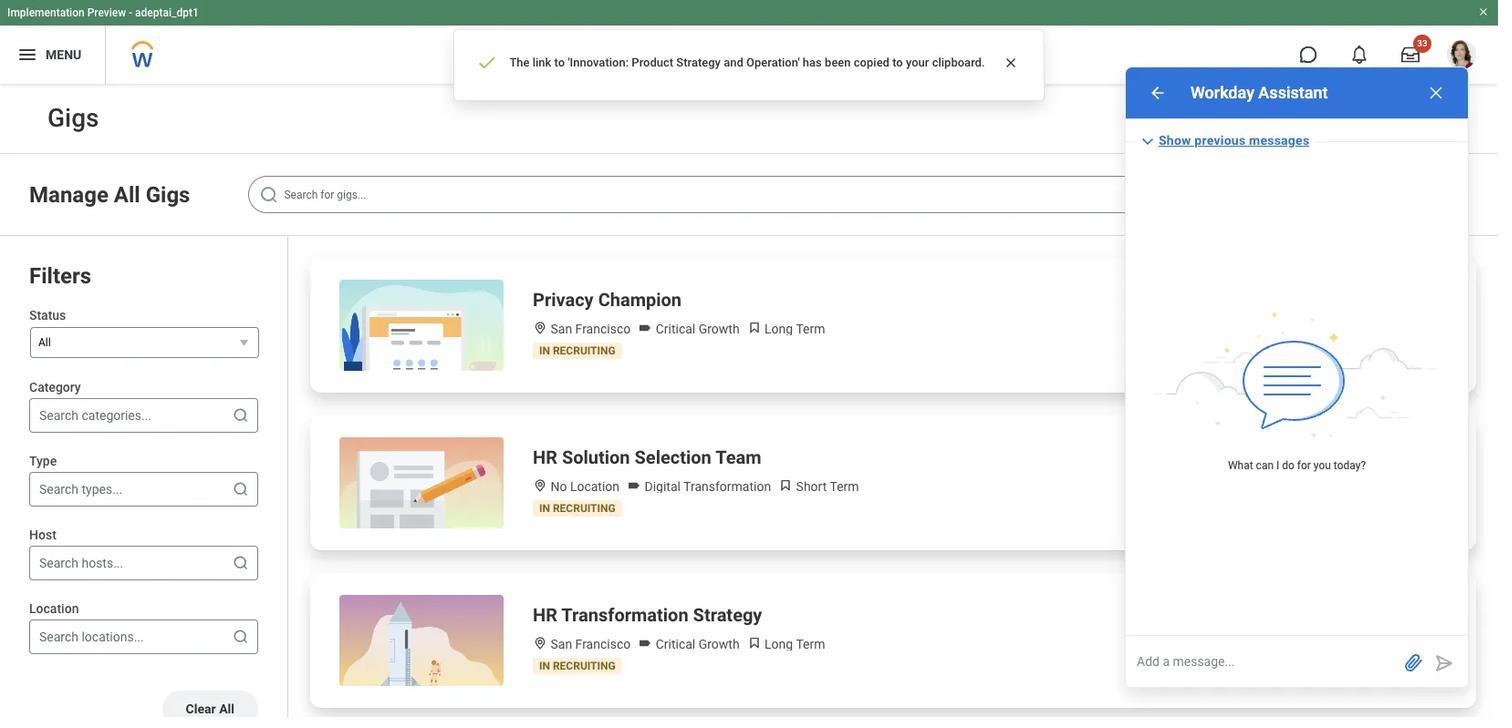 Task type: describe. For each thing, give the bounding box(es) containing it.
digital
[[645, 480, 681, 494]]

privacy champion link
[[533, 287, 682, 313]]

search types...
[[39, 483, 122, 497]]

growth for transformation
[[699, 638, 740, 652]]

check image
[[477, 52, 498, 74]]

logan inside the logan mcneil interested: staffed:
[[1198, 625, 1234, 640]]

the link to 'innovation: product strategy and operation' has been copied to your clipboard. dialog
[[454, 29, 1044, 101]]

critical growth for champion
[[652, 322, 740, 337]]

link
[[533, 56, 551, 69]]

for
[[1297, 460, 1311, 473]]

Add a message... text field
[[1126, 637, 1399, 688]]

san francisco for transformation
[[547, 638, 631, 652]]

hr transformation strategy link
[[533, 603, 762, 629]]

workday
[[1191, 83, 1254, 102]]

2 to from the left
[[892, 56, 903, 69]]

the link to 'innovation: product strategy and operation' has been copied to your clipboard.
[[509, 56, 985, 69]]

types...
[[82, 483, 122, 497]]

term for hr transformation strategy
[[796, 638, 825, 652]]

type
[[29, 454, 57, 469]]

search image for search types...
[[232, 481, 250, 499]]

alex garcia logan mcneil interested: 0 staffed: 1/10
[[1198, 291, 1300, 363]]

2 host: from the left
[[1304, 449, 1334, 463]]

critical growth for transformation
[[652, 638, 740, 652]]

0
[[1262, 328, 1269, 343]]

1 alex garcia button from the top
[[1232, 291, 1300, 306]]

arrow left image
[[1149, 84, 1167, 102]]

digital transformation
[[641, 480, 771, 494]]

recruiting for champion
[[553, 345, 616, 358]]

all inside popup button
[[38, 337, 51, 349]]

has
[[803, 56, 822, 69]]

francisco for champion
[[575, 322, 631, 337]]

hr solution selection team
[[533, 447, 761, 469]]

search for search hosts...
[[39, 557, 78, 571]]

upload clip image
[[1402, 652, 1424, 674]]

profile logan mcneil image
[[1447, 40, 1476, 73]]

search for search types...
[[39, 483, 78, 497]]

location inside list
[[570, 480, 620, 494]]

in recruiting for transformation
[[539, 661, 616, 673]]

in for privacy champion
[[539, 345, 550, 358]]

clear all
[[186, 703, 234, 717]]

justify image
[[16, 44, 38, 66]]

menu button
[[0, 26, 105, 84]]

the
[[509, 56, 530, 69]]

your
[[906, 56, 929, 69]]

search image
[[232, 629, 250, 647]]

operation'
[[746, 56, 800, 69]]

adeptai_dpt1
[[135, 6, 199, 19]]

clipboard.
[[932, 56, 985, 69]]

menu
[[46, 47, 81, 62]]

media mylearning image for privacy champion
[[747, 321, 761, 336]]

search for search locations...
[[39, 630, 78, 645]]

selection
[[635, 447, 711, 469]]

implementation
[[7, 6, 85, 19]]

san for hr
[[551, 638, 572, 652]]

33
[[1417, 38, 1428, 48]]

search categories...
[[39, 409, 151, 423]]

hr solution selection team link
[[533, 445, 761, 471]]

alex inside "host: alex garcia host: logan mcneil"
[[1232, 449, 1257, 463]]

in for hr solution selection team
[[539, 503, 550, 515]]

host: alex garcia host: logan mcneil
[[1198, 449, 1334, 482]]

staffed: inside the logan mcneil interested: staffed:
[[1198, 664, 1243, 679]]

critical for champion
[[656, 322, 695, 337]]

preview
[[87, 6, 126, 19]]

3 logan mcneil button from the top
[[1198, 625, 1277, 640]]

can
[[1256, 460, 1274, 473]]

x small image
[[1000, 52, 1021, 74]]

francisco for transformation
[[575, 638, 631, 652]]

tag image for transformation
[[638, 637, 652, 651]]

what can i do for you today?
[[1228, 460, 1366, 473]]

product
[[632, 56, 673, 69]]

growth for champion
[[699, 322, 740, 337]]

long for privacy champion
[[765, 322, 793, 337]]

interested: inside the logan mcneil interested: staffed:
[[1198, 644, 1258, 659]]

transformation for digital
[[683, 480, 771, 494]]

team
[[715, 447, 761, 469]]

logan inside "host: alex garcia host: logan mcneil"
[[1198, 467, 1234, 482]]

media mylearning image for hr transformation strategy
[[747, 637, 761, 651]]

staffed: inside alex garcia logan mcneil interested: 0 staffed: 1/10
[[1198, 349, 1243, 363]]

today?
[[1334, 460, 1366, 473]]

1 logan mcneil button from the top
[[1198, 309, 1277, 324]]

host
[[29, 528, 56, 543]]

champion
[[598, 289, 682, 311]]

what
[[1228, 460, 1253, 473]]

gigs
[[146, 182, 190, 208]]

status element for solution
[[539, 503, 616, 515]]

status element for champion
[[539, 345, 616, 358]]

short
[[796, 480, 827, 494]]



Task type: locate. For each thing, give the bounding box(es) containing it.
0 vertical spatial san
[[551, 322, 572, 337]]

all inside button
[[219, 703, 234, 717]]

3 mcneil from the top
[[1237, 625, 1277, 640]]

san francisco down hr transformation strategy
[[547, 638, 631, 652]]

critical down champion
[[656, 322, 695, 337]]

3 in recruiting from the top
[[539, 661, 616, 673]]

1 growth from the top
[[699, 322, 740, 337]]

transformation
[[683, 480, 771, 494], [561, 605, 688, 627]]

0 horizontal spatial all
[[38, 337, 51, 349]]

0 vertical spatial recruiting
[[553, 345, 616, 358]]

tag image for champion
[[638, 321, 652, 336]]

1 in recruiting from the top
[[539, 345, 616, 358]]

critical growth down champion
[[652, 322, 740, 337]]

mcneil
[[1237, 309, 1277, 324], [1237, 467, 1277, 482], [1237, 625, 1277, 640]]

0 vertical spatial interested:
[[1198, 328, 1258, 343]]

1 long from the top
[[765, 322, 793, 337]]

critical growth
[[652, 322, 740, 337], [652, 638, 740, 652]]

in recruiting down location icon
[[539, 345, 616, 358]]

san right location icon
[[551, 322, 572, 337]]

1 vertical spatial long
[[765, 638, 793, 652]]

2 logan from the top
[[1198, 467, 1234, 482]]

to left your at the top
[[892, 56, 903, 69]]

2 vertical spatial in
[[539, 661, 550, 673]]

long term for privacy champion
[[761, 322, 825, 337]]

locations...
[[82, 630, 144, 645]]

host:
[[1198, 449, 1228, 463], [1304, 449, 1334, 463]]

category
[[29, 381, 81, 395]]

hr
[[533, 447, 557, 469], [533, 605, 557, 627]]

san francisco down privacy champion on the left top of page
[[547, 322, 631, 337]]

2 alex garcia button from the top
[[1232, 449, 1300, 463]]

host: right do
[[1304, 449, 1334, 463]]

garcia inside "host: alex garcia host: logan mcneil"
[[1260, 449, 1297, 463]]

search
[[39, 409, 78, 423], [39, 483, 78, 497], [39, 557, 78, 571], [39, 630, 78, 645]]

0 vertical spatial long term
[[761, 322, 825, 337]]

san
[[551, 322, 572, 337], [551, 638, 572, 652]]

1 vertical spatial media mylearning image
[[747, 637, 761, 651]]

status element
[[539, 345, 616, 358], [539, 503, 616, 515], [539, 661, 616, 673]]

0 vertical spatial francisco
[[575, 322, 631, 337]]

send image
[[1433, 653, 1455, 675]]

to right link
[[554, 56, 565, 69]]

interested:
[[1198, 328, 1258, 343], [1198, 644, 1258, 659]]

hr transformation strategy
[[533, 605, 762, 627]]

recruiting down the privacy
[[553, 345, 616, 358]]

1 vertical spatial in recruiting
[[539, 503, 616, 515]]

hosts...
[[82, 557, 123, 571]]

0 vertical spatial logan mcneil button
[[1198, 309, 1277, 324]]

0 vertical spatial san francisco
[[547, 322, 631, 337]]

0 vertical spatial alex garcia button
[[1232, 291, 1300, 306]]

alex inside alex garcia logan mcneil interested: 0 staffed: 1/10
[[1232, 291, 1257, 306]]

1 vertical spatial transformation
[[561, 605, 688, 627]]

workday assistant region
[[1126, 68, 1468, 688]]

2 recruiting from the top
[[553, 503, 616, 515]]

0 vertical spatial in
[[539, 345, 550, 358]]

recruiting down hr transformation strategy
[[553, 661, 616, 673]]

1 hr from the top
[[533, 447, 557, 469]]

Search text field
[[249, 176, 1332, 213]]

0 vertical spatial garcia
[[1260, 291, 1297, 306]]

1 vertical spatial san francisco
[[547, 638, 631, 652]]

san down hr transformation strategy
[[551, 638, 572, 652]]

0 vertical spatial media mylearning image
[[747, 321, 761, 336]]

1 vertical spatial hr
[[533, 605, 557, 627]]

0 horizontal spatial location
[[29, 602, 79, 617]]

in recruiting
[[539, 345, 616, 358], [539, 503, 616, 515], [539, 661, 616, 673]]

critical down hr transformation strategy
[[656, 638, 695, 652]]

2 status element from the top
[[539, 503, 616, 515]]

1 critical from the top
[[656, 322, 695, 337]]

'innovation:
[[568, 56, 629, 69]]

in recruiting down hr transformation strategy
[[539, 661, 616, 673]]

all down 'status'
[[38, 337, 51, 349]]

recruiting for solution
[[553, 503, 616, 515]]

0 vertical spatial term
[[796, 322, 825, 337]]

notifications large image
[[1350, 46, 1368, 64]]

workday assistant
[[1191, 83, 1328, 102]]

san francisco
[[547, 322, 631, 337], [547, 638, 631, 652]]

been
[[825, 56, 851, 69]]

logan mcneil button
[[1198, 309, 1277, 324], [1198, 467, 1277, 482], [1198, 625, 1277, 640]]

1 status element from the top
[[539, 345, 616, 358]]

0 vertical spatial strategy
[[676, 56, 721, 69]]

x image
[[1427, 84, 1445, 102]]

2 vertical spatial all
[[219, 703, 234, 717]]

long
[[765, 322, 793, 337], [765, 638, 793, 652]]

2 vertical spatial mcneil
[[1237, 625, 1277, 640]]

1 vertical spatial san
[[551, 638, 572, 652]]

term for privacy champion
[[796, 322, 825, 337]]

manage
[[29, 182, 108, 208]]

2 francisco from the top
[[575, 638, 631, 652]]

location image for hr solution selection team
[[533, 479, 547, 494]]

1 logan from the top
[[1198, 309, 1234, 324]]

1 horizontal spatial host:
[[1304, 449, 1334, 463]]

search image for search hosts...
[[232, 555, 250, 573]]

2 critical growth from the top
[[652, 638, 740, 652]]

1 mcneil from the top
[[1237, 309, 1277, 324]]

3 status element from the top
[[539, 661, 616, 673]]

show previous messages
[[1159, 133, 1309, 148]]

clear all button
[[162, 692, 258, 718]]

1 vertical spatial francisco
[[575, 638, 631, 652]]

critical
[[656, 322, 695, 337], [656, 638, 695, 652]]

mcneil inside the logan mcneil interested: staffed:
[[1237, 625, 1277, 640]]

1 francisco from the top
[[575, 322, 631, 337]]

2 garcia from the top
[[1260, 449, 1297, 463]]

transformation inside hr transformation strategy link
[[561, 605, 688, 627]]

status element down location icon
[[539, 345, 616, 358]]

long for hr transformation strategy
[[765, 638, 793, 652]]

1 vertical spatial location
[[29, 602, 79, 617]]

term for hr solution selection team
[[830, 480, 859, 494]]

long term
[[761, 322, 825, 337], [761, 638, 825, 652]]

hr for hr solution selection team
[[533, 447, 557, 469]]

0 vertical spatial transformation
[[683, 480, 771, 494]]

2 vertical spatial recruiting
[[553, 661, 616, 673]]

search hosts...
[[39, 557, 123, 571]]

list containing privacy champion
[[288, 236, 1498, 718]]

critical for transformation
[[656, 638, 695, 652]]

recruiting down no location
[[553, 503, 616, 515]]

search image
[[525, 44, 547, 66], [259, 184, 280, 206], [232, 407, 250, 425], [232, 481, 250, 499], [232, 555, 250, 573]]

1 vertical spatial interested:
[[1198, 644, 1258, 659]]

in recruiting for solution
[[539, 503, 616, 515]]

2 san from the top
[[551, 638, 572, 652]]

location down solution
[[570, 480, 620, 494]]

1 san francisco from the top
[[547, 322, 631, 337]]

no location
[[547, 480, 620, 494]]

search image for search categories...
[[232, 407, 250, 425]]

1 vertical spatial tag image
[[627, 479, 641, 494]]

0 vertical spatial hr
[[533, 447, 557, 469]]

messages
[[1249, 133, 1309, 148]]

san francisco for champion
[[547, 322, 631, 337]]

copied
[[854, 56, 889, 69]]

media mylearning image
[[778, 479, 793, 494]]

2 staffed: from the top
[[1198, 664, 1243, 679]]

2 alex from the top
[[1232, 449, 1257, 463]]

1 vertical spatial location image
[[533, 637, 547, 651]]

mcneil inside "host: alex garcia host: logan mcneil"
[[1237, 467, 1277, 482]]

33 button
[[1390, 35, 1431, 75]]

in
[[539, 345, 550, 358], [539, 503, 550, 515], [539, 661, 550, 673]]

location image
[[533, 321, 547, 336]]

1 vertical spatial long term
[[761, 638, 825, 652]]

1 vertical spatial logan mcneil button
[[1198, 467, 1277, 482]]

1 vertical spatial alex
[[1232, 449, 1257, 463]]

1 san from the top
[[551, 322, 572, 337]]

2 growth from the top
[[699, 638, 740, 652]]

in recruiting down no location
[[539, 503, 616, 515]]

0 vertical spatial status element
[[539, 345, 616, 358]]

3 logan from the top
[[1198, 625, 1234, 640]]

1 long term from the top
[[761, 322, 825, 337]]

manage all gigs
[[29, 182, 190, 208]]

location image
[[533, 479, 547, 494], [533, 637, 547, 651]]

in recruiting for champion
[[539, 345, 616, 358]]

alex garcia button
[[1232, 291, 1300, 306], [1232, 449, 1300, 463]]

0 vertical spatial alex
[[1232, 291, 1257, 306]]

privacy
[[533, 289, 594, 311]]

0 vertical spatial growth
[[699, 322, 740, 337]]

francisco down hr transformation strategy
[[575, 638, 631, 652]]

assistant
[[1258, 83, 1328, 102]]

search left "locations..."
[[39, 630, 78, 645]]

long term for hr transformation strategy
[[761, 638, 825, 652]]

3 recruiting from the top
[[553, 661, 616, 673]]

1 garcia from the top
[[1260, 291, 1297, 306]]

0 vertical spatial long
[[765, 322, 793, 337]]

1 vertical spatial recruiting
[[553, 503, 616, 515]]

2 media mylearning image from the top
[[747, 637, 761, 651]]

strategy inside dialog
[[676, 56, 721, 69]]

2 location image from the top
[[533, 637, 547, 651]]

2 vertical spatial logan
[[1198, 625, 1234, 640]]

implementation preview -   adeptai_dpt1
[[7, 6, 199, 19]]

2 long from the top
[[765, 638, 793, 652]]

host: left can
[[1198, 449, 1228, 463]]

all left gigs
[[114, 182, 140, 208]]

garcia inside alex garcia logan mcneil interested: 0 staffed: 1/10
[[1260, 291, 1297, 306]]

term
[[796, 322, 825, 337], [830, 480, 859, 494], [796, 638, 825, 652]]

1 vertical spatial critical
[[656, 638, 695, 652]]

you
[[1314, 460, 1331, 473]]

0 vertical spatial critical growth
[[652, 322, 740, 337]]

2 horizontal spatial all
[[219, 703, 234, 717]]

1 location image from the top
[[533, 479, 547, 494]]

close environment banner image
[[1478, 6, 1489, 17]]

1 vertical spatial in
[[539, 503, 550, 515]]

transformation for hr
[[561, 605, 688, 627]]

2 mcneil from the top
[[1237, 467, 1277, 482]]

0 vertical spatial logan
[[1198, 309, 1234, 324]]

0 vertical spatial all
[[114, 182, 140, 208]]

francisco
[[575, 322, 631, 337], [575, 638, 631, 652]]

application
[[1126, 637, 1468, 688]]

solution
[[562, 447, 630, 469]]

1 vertical spatial strategy
[[693, 605, 762, 627]]

recruiting
[[553, 345, 616, 358], [553, 503, 616, 515], [553, 661, 616, 673]]

privacy champion
[[533, 289, 682, 311]]

4 search from the top
[[39, 630, 78, 645]]

location
[[570, 480, 620, 494], [29, 602, 79, 617]]

1 vertical spatial term
[[830, 480, 859, 494]]

2 hr from the top
[[533, 605, 557, 627]]

no
[[551, 480, 567, 494]]

2 critical from the top
[[656, 638, 695, 652]]

status element down no location
[[539, 503, 616, 515]]

francisco down privacy champion on the left top of page
[[575, 322, 631, 337]]

logan inside alex garcia logan mcneil interested: 0 staffed: 1/10
[[1198, 309, 1234, 324]]

menu banner
[[0, 0, 1498, 84]]

1 vertical spatial growth
[[699, 638, 740, 652]]

1 host: from the left
[[1198, 449, 1228, 463]]

hr for hr transformation strategy
[[533, 605, 557, 627]]

search down the type
[[39, 483, 78, 497]]

1 media mylearning image from the top
[[747, 321, 761, 336]]

short term
[[793, 480, 859, 494]]

status element for transformation
[[539, 661, 616, 673]]

interested: inside alex garcia logan mcneil interested: 0 staffed: 1/10
[[1198, 328, 1258, 343]]

in for hr transformation strategy
[[539, 661, 550, 673]]

1 critical growth from the top
[[652, 322, 740, 337]]

1 vertical spatial logan
[[1198, 467, 1234, 482]]

all for manage
[[114, 182, 140, 208]]

tag image for solution
[[627, 479, 641, 494]]

inbox large image
[[1401, 46, 1420, 64]]

2 in from the top
[[539, 503, 550, 515]]

0 vertical spatial critical
[[656, 322, 695, 337]]

2 vertical spatial status element
[[539, 661, 616, 673]]

tag image down hr transformation strategy
[[638, 637, 652, 651]]

1 alex from the top
[[1232, 291, 1257, 306]]

categories...
[[82, 409, 151, 423]]

3 in from the top
[[539, 661, 550, 673]]

search for search categories...
[[39, 409, 78, 423]]

1/10
[[1246, 349, 1273, 363]]

2 vertical spatial in recruiting
[[539, 661, 616, 673]]

2 san francisco from the top
[[547, 638, 631, 652]]

all for clear
[[219, 703, 234, 717]]

i
[[1276, 460, 1279, 473]]

0 vertical spatial staffed:
[[1198, 349, 1243, 363]]

1 horizontal spatial all
[[114, 182, 140, 208]]

0 vertical spatial location
[[570, 480, 620, 494]]

recruiting for transformation
[[553, 661, 616, 673]]

to
[[554, 56, 565, 69], [892, 56, 903, 69]]

1 recruiting from the top
[[553, 345, 616, 358]]

1 search from the top
[[39, 409, 78, 423]]

location up the 'search locations...'
[[29, 602, 79, 617]]

1 vertical spatial status element
[[539, 503, 616, 515]]

san for privacy
[[551, 322, 572, 337]]

2 vertical spatial tag image
[[638, 637, 652, 651]]

0 vertical spatial location image
[[533, 479, 547, 494]]

alex left i
[[1232, 449, 1257, 463]]

0 horizontal spatial host:
[[1198, 449, 1228, 463]]

show previous messages button
[[1137, 127, 1315, 156]]

1 in from the top
[[539, 345, 550, 358]]

1 staffed: from the top
[[1198, 349, 1243, 363]]

garcia
[[1260, 291, 1297, 306], [1260, 449, 1297, 463]]

1 interested: from the top
[[1198, 328, 1258, 343]]

growth
[[699, 322, 740, 337], [699, 638, 740, 652]]

tag image left the digital
[[627, 479, 641, 494]]

2 logan mcneil button from the top
[[1198, 467, 1277, 482]]

media mylearning image
[[747, 321, 761, 336], [747, 637, 761, 651]]

2 long term from the top
[[761, 638, 825, 652]]

critical growth down hr transformation strategy
[[652, 638, 740, 652]]

mcneil inside alex garcia logan mcneil interested: 0 staffed: 1/10
[[1237, 309, 1277, 324]]

location image for hr transformation strategy
[[533, 637, 547, 651]]

2 vertical spatial logan mcneil button
[[1198, 625, 1277, 640]]

3 search from the top
[[39, 557, 78, 571]]

search down "host"
[[39, 557, 78, 571]]

1 horizontal spatial to
[[892, 56, 903, 69]]

search locations...
[[39, 630, 144, 645]]

logan
[[1198, 309, 1234, 324], [1198, 467, 1234, 482], [1198, 625, 1234, 640]]

all button
[[30, 328, 259, 359]]

tag image down champion
[[638, 321, 652, 336]]

tag image
[[638, 321, 652, 336], [627, 479, 641, 494], [638, 637, 652, 651]]

1 vertical spatial mcneil
[[1237, 467, 1277, 482]]

and
[[724, 56, 743, 69]]

2 vertical spatial term
[[796, 638, 825, 652]]

previous
[[1195, 133, 1246, 148]]

all
[[114, 182, 140, 208], [38, 337, 51, 349], [219, 703, 234, 717]]

0 vertical spatial tag image
[[638, 321, 652, 336]]

alex up '1/10'
[[1232, 291, 1257, 306]]

1 vertical spatial critical growth
[[652, 638, 740, 652]]

alex
[[1232, 291, 1257, 306], [1232, 449, 1257, 463]]

filters
[[29, 264, 91, 289]]

2 in recruiting from the top
[[539, 503, 616, 515]]

1 vertical spatial all
[[38, 337, 51, 349]]

2 interested: from the top
[[1198, 644, 1258, 659]]

search down category
[[39, 409, 78, 423]]

chevron down small image
[[1137, 130, 1159, 152]]

1 horizontal spatial location
[[570, 480, 620, 494]]

do
[[1282, 460, 1294, 473]]

1 vertical spatial garcia
[[1260, 449, 1297, 463]]

all right clear
[[219, 703, 234, 717]]

1 vertical spatial alex garcia button
[[1232, 449, 1300, 463]]

logan mcneil interested: staffed:
[[1198, 625, 1277, 679]]

1 vertical spatial staffed:
[[1198, 664, 1243, 679]]

1 to from the left
[[554, 56, 565, 69]]

0 horizontal spatial to
[[554, 56, 565, 69]]

0 vertical spatial mcneil
[[1237, 309, 1277, 324]]

status element down hr transformation strategy
[[539, 661, 616, 673]]

-
[[129, 6, 132, 19]]

clear
[[186, 703, 216, 717]]

staffed:
[[1198, 349, 1243, 363], [1198, 664, 1243, 679]]

show
[[1159, 133, 1191, 148]]

0 vertical spatial in recruiting
[[539, 345, 616, 358]]

status
[[29, 308, 66, 323]]

2 search from the top
[[39, 483, 78, 497]]

list
[[288, 236, 1498, 718]]



Task type: vqa. For each thing, say whether or not it's contained in the screenshot.
today?
yes



